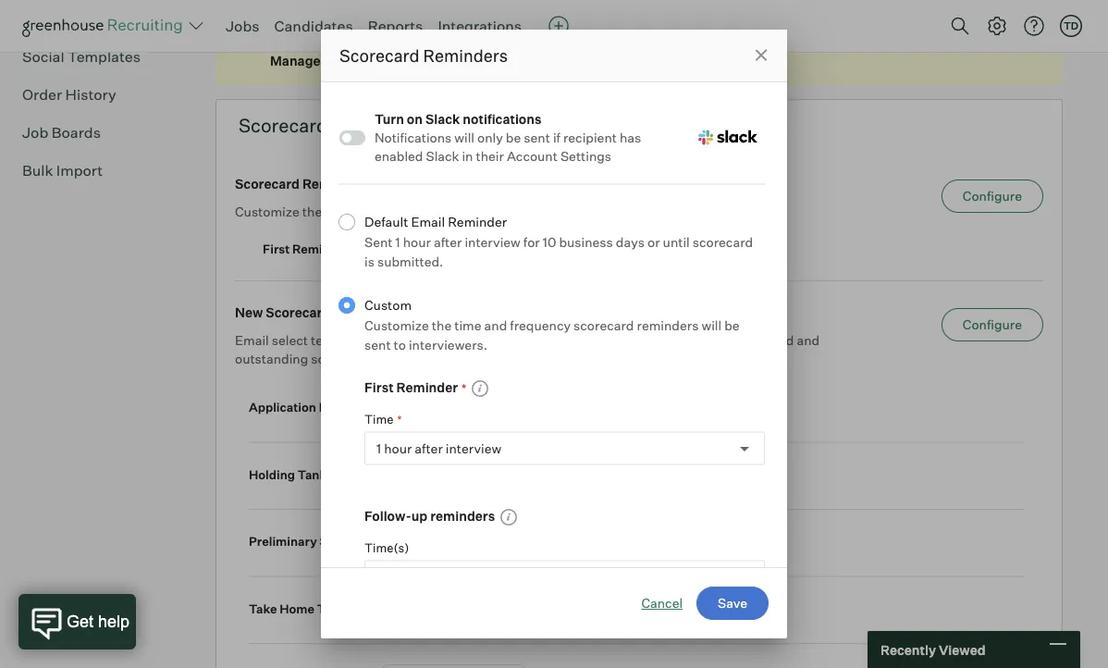 Task type: locate. For each thing, give the bounding box(es) containing it.
0 vertical spatial be
[[506, 129, 521, 145]]

note that you can now add the following hiring team roles as recipients to additional notifications types:
[[270, 35, 891, 52]]

0 vertical spatial scorecard
[[340, 45, 420, 66]]

that down candidates
[[302, 35, 327, 52]]

hour up submitted.
[[403, 234, 431, 250]]

interviewers. up "notification sent on the same day of the interview" element
[[409, 337, 488, 353]]

, candidate's recruiter , and
[[344, 53, 520, 70]]

types:
[[854, 35, 891, 52]]

customize inside customize the time and frequency scorecard reminders will be sent to interviewers.
[[365, 317, 429, 334]]

history
[[65, 86, 116, 104]]

sent right are
[[622, 204, 648, 220]]

first inside customization "option group"
[[365, 379, 394, 395]]

as
[[618, 35, 632, 52]]

to down custom
[[394, 337, 406, 353]]

0 vertical spatial interviewers.
[[666, 204, 745, 220]]

first for first reminder 1 hour after interview
[[263, 242, 290, 257]]

and right of
[[797, 333, 820, 349]]

interviewers. inside customize the time and frequency scorecard reminders will be sent to interviewers.
[[409, 337, 488, 353]]

1 vertical spatial configure button
[[942, 309, 1044, 342]]

slack left in at the top of page
[[426, 148, 459, 164]]

1 right sent
[[396, 234, 400, 250]]

preliminary
[[249, 535, 317, 550]]

scorecard up stage. at the bottom of the page
[[478, 333, 539, 349]]

hour
[[403, 234, 431, 250], [365, 241, 393, 258], [384, 440, 412, 457]]

0 vertical spatial for
[[524, 234, 540, 250]]

candidate's down first reminder
[[387, 401, 459, 418]]

0 vertical spatial reminders
[[423, 45, 508, 66]]

2 a from the left
[[648, 333, 655, 349]]

1 horizontal spatial will
[[702, 317, 722, 334]]

are
[[600, 204, 619, 220]]

a
[[440, 333, 448, 349], [648, 333, 655, 349]]

customize for customize the time and frequency scorecard reminders will be sent to interviewers.
[[365, 317, 429, 334]]

email inside email select team members when a new scorecard is submitted with a summary of submitted and outstanding scorecards for the selected stage.
[[235, 333, 269, 349]]

0 horizontal spatial time
[[325, 204, 352, 220]]

recruiter down notification sent on the same day of the interview image
[[462, 401, 518, 418]]

frequency up sent
[[381, 204, 442, 220]]

1 vertical spatial team
[[311, 333, 342, 349]]

email up 'social'
[[22, 10, 61, 28]]

frequency inside customize the time and frequency scorecard reminders will be sent to interviewers.
[[510, 317, 571, 334]]

recipients
[[634, 35, 695, 52]]

notifications down on
[[375, 129, 452, 145]]

1 horizontal spatial to
[[651, 204, 663, 220]]

2 configure button from the top
[[942, 309, 1044, 342]]

1 vertical spatial customize
[[365, 317, 429, 334]]

and inside customize the time and frequency scorecard reminders will be sent to interviewers.
[[485, 317, 507, 334]]

reminders
[[423, 45, 508, 66], [303, 177, 371, 193]]

0 vertical spatial is
[[365, 254, 375, 270]]

notifications left types:
[[776, 35, 851, 52]]

slack
[[426, 111, 460, 127], [426, 148, 459, 164]]

0 vertical spatial configure
[[963, 189, 1023, 205]]

scorecard reminders down reports
[[340, 45, 508, 66]]

candidate's up follow-
[[353, 469, 425, 485]]

: down scorecards
[[361, 401, 365, 415]]

1 vertical spatial time
[[455, 317, 482, 334]]

to right recipients
[[697, 35, 710, 52]]

1 horizontal spatial reminders
[[423, 45, 508, 66]]

,
[[344, 53, 348, 70], [488, 53, 492, 70]]

reminder for first reminder
[[397, 379, 458, 395]]

first up new scorecards
[[263, 242, 290, 257]]

be inside turn on slack notifications notifications will only be sent if recipient has enabled slack in their account settings
[[506, 129, 521, 145]]

test
[[317, 602, 343, 617]]

will right with
[[702, 317, 722, 334]]

subsequent notification(s) sent in the business days following the interview. image
[[500, 508, 519, 527]]

1 left sent
[[357, 241, 362, 258]]

1 vertical spatial reminders
[[303, 177, 371, 193]]

team
[[551, 35, 582, 52], [311, 333, 342, 349]]

0 horizontal spatial notifications
[[463, 111, 542, 127]]

1 hour after interview
[[377, 440, 502, 457]]

0 horizontal spatial first
[[263, 242, 290, 257]]

0 horizontal spatial be
[[506, 129, 521, 145]]

and down following at the top left
[[495, 53, 517, 70]]

settings
[[561, 148, 612, 164]]

notification sent on the same day of the interview element
[[467, 378, 490, 398]]

email select team members when a new scorecard is submitted with a summary of submitted and outstanding scorecards for the selected stage.
[[235, 333, 820, 368]]

first up time
[[365, 379, 394, 395]]

new
[[450, 333, 475, 349]]

job boards link
[[22, 122, 163, 144]]

frequency for scorecard
[[510, 317, 571, 334]]

time left the default
[[325, 204, 352, 220]]

be right summary
[[725, 317, 740, 334]]

sent up account
[[524, 129, 551, 145]]

a left new
[[440, 333, 448, 349]]

take
[[249, 602, 277, 617]]

0 horizontal spatial customize
[[235, 204, 300, 220]]

the up selected
[[432, 317, 452, 334]]

scorecard reminders
[[340, 45, 508, 66], [235, 177, 371, 193]]

reminders up '10'
[[535, 204, 597, 220]]

scorecards
[[266, 305, 338, 321]]

0 horizontal spatial team
[[311, 333, 342, 349]]

templates down greenhouse recruiting image
[[68, 48, 141, 66]]

1 vertical spatial is
[[541, 333, 552, 349]]

greenhouse recruiting image
[[22, 15, 189, 37]]

1 horizontal spatial a
[[648, 333, 655, 349]]

reminders down scorecard notifications
[[303, 177, 371, 193]]

time
[[325, 204, 352, 220], [455, 317, 482, 334]]

email up outstanding
[[235, 333, 269, 349]]

1 vertical spatial be
[[725, 317, 740, 334]]

1 vertical spatial configure
[[963, 317, 1023, 333]]

configure button
[[942, 180, 1044, 214], [942, 309, 1044, 342]]

0 horizontal spatial is
[[365, 254, 375, 270]]

candidate's
[[387, 401, 459, 418], [353, 469, 425, 485], [387, 536, 459, 552]]

2 horizontal spatial email
[[411, 214, 445, 230]]

additional
[[713, 35, 773, 52]]

for inside sent 1 hour after interview for 10 business days or until scorecard is submitted.
[[524, 234, 540, 250]]

integrations
[[438, 17, 522, 35]]

0 vertical spatial :
[[361, 401, 365, 415]]

td button
[[1057, 11, 1087, 41]]

recruiter down following at the top left
[[429, 53, 488, 70]]

1 horizontal spatial sent
[[524, 129, 551, 145]]

1 vertical spatial scorecard
[[239, 114, 328, 138]]

0 horizontal spatial submitted
[[554, 333, 617, 349]]

customize the time and frequency that scorecard reminders are sent to interviewers.
[[235, 204, 745, 220]]

and inside email select team members when a new scorecard is submitted with a summary of submitted and outstanding scorecards for the selected stage.
[[797, 333, 820, 349]]

social templates
[[22, 48, 141, 66]]

1 vertical spatial notifications
[[463, 111, 542, 127]]

1 vertical spatial first
[[365, 379, 394, 395]]

to for customize the time and frequency that scorecard reminders are sent to interviewers.
[[651, 204, 663, 220]]

interviewers. up until
[[666, 204, 745, 220]]

1 vertical spatial :
[[361, 535, 364, 550]]

0 horizontal spatial reminders
[[431, 508, 495, 524]]

to
[[697, 35, 710, 52], [651, 204, 663, 220], [394, 337, 406, 353]]

1 , from the left
[[344, 53, 348, 70]]

customize
[[235, 204, 300, 220], [365, 317, 429, 334]]

scorecard
[[472, 204, 532, 220], [693, 234, 754, 250], [574, 317, 634, 334], [478, 333, 539, 349]]

0 horizontal spatial will
[[455, 129, 475, 145]]

sent down custom
[[365, 337, 391, 353]]

0 horizontal spatial to
[[394, 337, 406, 353]]

0 vertical spatial customize
[[235, 204, 300, 220]]

frequency up stage. at the bottom of the page
[[510, 317, 571, 334]]

team left roles
[[551, 35, 582, 52]]

scorecard right until
[[693, 234, 754, 250]]

candidate's recruiter
[[387, 401, 518, 418], [353, 469, 484, 485], [387, 536, 518, 552]]

first reminder
[[365, 379, 458, 395]]

customization option group
[[330, 212, 765, 635]]

bulk import
[[22, 162, 103, 180]]

the down when
[[401, 351, 420, 368]]

email right the default
[[411, 214, 445, 230]]

and up stage. at the bottom of the page
[[485, 317, 507, 334]]

after down default email reminder
[[434, 234, 462, 250]]

templates up social templates link
[[64, 10, 137, 28]]

be right only
[[506, 129, 521, 145]]

: for application review
[[361, 401, 365, 415]]

0 horizontal spatial that
[[302, 35, 327, 52]]

1 submitted from the left
[[554, 333, 617, 349]]

1 vertical spatial reminders
[[637, 317, 699, 334]]

0 horizontal spatial email
[[22, 10, 61, 28]]

0 horizontal spatial 1
[[357, 241, 362, 258]]

application review :
[[249, 401, 368, 415]]

reminders down integrations
[[423, 45, 508, 66]]

1 horizontal spatial team
[[551, 35, 582, 52]]

reminder
[[448, 214, 507, 230], [293, 242, 350, 257], [397, 379, 458, 395]]

interviewers. for customize the time and frequency that scorecard reminders are sent to interviewers.
[[666, 204, 745, 220]]

up
[[412, 508, 428, 524]]

reminder inside first reminder 1 hour after interview
[[293, 242, 350, 257]]

configure button for email select team members when a new scorecard is submitted with a summary of submitted and outstanding scorecards for the selected stage.
[[942, 309, 1044, 342]]

1 vertical spatial reminder
[[293, 242, 350, 257]]

1 horizontal spatial submitted
[[732, 333, 795, 349]]

time inside customize the time and frequency scorecard reminders will be sent to interviewers.
[[455, 317, 482, 334]]

0 horizontal spatial sent
[[365, 337, 391, 353]]

preliminary screen :
[[249, 535, 367, 550]]

for down the members
[[381, 351, 398, 368]]

: left time(s)
[[361, 535, 364, 550]]

0 horizontal spatial ,
[[344, 53, 348, 70]]

that down in at the top of page
[[444, 204, 469, 220]]

the inside customize the time and frequency scorecard reminders will be sent to interviewers.
[[432, 317, 452, 334]]

1 down time
[[377, 440, 381, 457]]

0 vertical spatial candidate's
[[387, 401, 459, 418]]

customize for customize the time and frequency that scorecard reminders are sent to interviewers.
[[235, 204, 300, 220]]

, down following at the top left
[[488, 53, 492, 70]]

candidates
[[274, 17, 353, 35]]

sent inside customize the time and frequency scorecard reminders will be sent to interviewers.
[[365, 337, 391, 353]]

1 vertical spatial will
[[702, 317, 722, 334]]

to inside customize the time and frequency scorecard reminders will be sent to interviewers.
[[394, 337, 406, 353]]

candidate's down up
[[387, 536, 459, 552]]

or
[[648, 234, 660, 250]]

frequency
[[381, 204, 442, 220], [510, 317, 571, 334]]

scorecard inside customize the time and frequency scorecard reminders will be sent to interviewers.
[[574, 317, 634, 334]]

cancel link
[[642, 594, 683, 613]]

interview down default email reminder
[[427, 241, 483, 258]]

candidate's for application review :
[[387, 401, 459, 418]]

1 configure button from the top
[[942, 180, 1044, 214]]

0 vertical spatial to
[[697, 35, 710, 52]]

email
[[22, 10, 61, 28], [411, 214, 445, 230], [235, 333, 269, 349]]

after
[[434, 234, 462, 250], [396, 241, 424, 258], [415, 440, 443, 457]]

to up or
[[651, 204, 663, 220]]

stage.
[[478, 351, 515, 368]]

1 vertical spatial sent
[[622, 204, 648, 220]]

configure button for customize the time and frequency that scorecard reminders are sent to interviewers.
[[942, 180, 1044, 214]]

team inside email select team members when a new scorecard is submitted with a summary of submitted and outstanding scorecards for the selected stage.
[[311, 333, 342, 349]]

1 vertical spatial for
[[381, 351, 398, 368]]

1 vertical spatial candidate's recruiter
[[353, 469, 484, 485]]

1 horizontal spatial interviewers.
[[666, 204, 745, 220]]

time(s)
[[365, 540, 410, 555]]

1 horizontal spatial email
[[235, 333, 269, 349]]

for left '10'
[[524, 234, 540, 250]]

0 vertical spatial configure button
[[942, 180, 1044, 214]]

selected
[[423, 351, 475, 368]]

configure for email select team members when a new scorecard is submitted with a summary of submitted and outstanding scorecards for the selected stage.
[[963, 317, 1023, 333]]

submitted right of
[[732, 333, 795, 349]]

the
[[433, 35, 453, 52], [303, 204, 322, 220], [432, 317, 452, 334], [401, 351, 420, 368]]

2 vertical spatial scorecard
[[235, 177, 300, 193]]

home
[[280, 602, 315, 617]]

first
[[263, 242, 290, 257], [365, 379, 394, 395]]

time up selected
[[455, 317, 482, 334]]

reminders inside "scorecard reminders" dialog
[[423, 45, 508, 66]]

1 vertical spatial templates
[[68, 48, 141, 66]]

candidate's recruiter down "notification sent on the same day of the interview" element
[[387, 401, 518, 418]]

2 vertical spatial reminders
[[431, 508, 495, 524]]

0 horizontal spatial a
[[440, 333, 448, 349]]

1 horizontal spatial first
[[365, 379, 394, 395]]

2 vertical spatial reminder
[[397, 379, 458, 395]]

social templates link
[[22, 46, 163, 68]]

:
[[361, 401, 365, 415], [361, 535, 364, 550]]

take home test
[[249, 602, 343, 617]]

submitted left with
[[554, 333, 617, 349]]

reminder left sent
[[293, 242, 350, 257]]

1 vertical spatial email
[[411, 214, 445, 230]]

notifications up only
[[463, 111, 542, 127]]

1 vertical spatial interviewers.
[[409, 337, 488, 353]]

boards
[[52, 124, 101, 142]]

1 horizontal spatial reminders
[[535, 204, 597, 220]]

2 vertical spatial sent
[[365, 337, 391, 353]]

will
[[455, 129, 475, 145], [702, 317, 722, 334]]

1 horizontal spatial customize
[[365, 317, 429, 334]]

scorecard inside dialog
[[340, 45, 420, 66]]

reminder down in at the top of page
[[448, 214, 507, 230]]

0 vertical spatial frequency
[[381, 204, 442, 220]]

recruiter down 1 hour after interview
[[428, 469, 484, 485]]

hour inside sent 1 hour after interview for 10 business days or until scorecard is submitted.
[[403, 234, 431, 250]]

time for customize the time and frequency scorecard reminders will be sent to interviewers.
[[455, 317, 482, 334]]

1 vertical spatial frequency
[[510, 317, 571, 334]]

0 vertical spatial time
[[325, 204, 352, 220]]

scorecard reminders down scorecard notifications
[[235, 177, 371, 193]]

subsequent notification(s) sent in the business days following the interview. element
[[495, 507, 519, 527]]

reports link
[[368, 17, 423, 35]]

slack right on
[[426, 111, 460, 127]]

is
[[365, 254, 375, 270], [541, 333, 552, 349]]

account
[[507, 148, 558, 164]]

0 vertical spatial notifications
[[776, 35, 851, 52]]

when
[[405, 333, 438, 349]]

2 horizontal spatial reminders
[[637, 317, 699, 334]]

1 horizontal spatial for
[[524, 234, 540, 250]]

be
[[506, 129, 521, 145], [725, 317, 740, 334]]

interview down customize the time and frequency that scorecard reminders are sent to interviewers.
[[465, 234, 521, 250]]

reminders left of
[[637, 317, 699, 334]]

2 configure from the top
[[963, 317, 1023, 333]]

bulk
[[22, 162, 53, 180]]

scorecard
[[340, 45, 420, 66], [239, 114, 328, 138], [235, 177, 300, 193]]

1 horizontal spatial time
[[455, 317, 482, 334]]

a right with
[[648, 333, 655, 349]]

0 vertical spatial email
[[22, 10, 61, 28]]

1 configure from the top
[[963, 189, 1023, 205]]

scorecard left summary
[[574, 317, 634, 334]]

new scorecards
[[235, 305, 338, 321]]

1 vertical spatial to
[[651, 204, 663, 220]]

0 horizontal spatial for
[[381, 351, 398, 368]]

first inside first reminder 1 hour after interview
[[263, 242, 290, 257]]

0 vertical spatial will
[[455, 129, 475, 145]]

, down you
[[344, 53, 348, 70]]

templates
[[64, 10, 137, 28], [68, 48, 141, 66]]

1 horizontal spatial ,
[[488, 53, 492, 70]]

after inside sent 1 hour after interview for 10 business days or until scorecard is submitted.
[[434, 234, 462, 250]]

0 vertical spatial sent
[[524, 129, 551, 145]]

1 horizontal spatial is
[[541, 333, 552, 349]]

select
[[272, 333, 308, 349]]

will up in at the top of page
[[455, 129, 475, 145]]

customize the time and frequency scorecard reminders will be sent to interviewers.
[[365, 317, 740, 353]]

2 horizontal spatial sent
[[622, 204, 648, 220]]

2 vertical spatial candidate's
[[387, 536, 459, 552]]

be inside customize the time and frequency scorecard reminders will be sent to interviewers.
[[725, 317, 740, 334]]

scorecard inside sent 1 hour after interview for 10 business days or until scorecard is submitted.
[[693, 234, 754, 250]]

reminder down selected
[[397, 379, 458, 395]]

candidate's recruiter down 1 hour after interview
[[353, 469, 484, 485]]

business
[[559, 234, 613, 250]]

roles
[[585, 35, 615, 52]]

sent
[[524, 129, 551, 145], [622, 204, 648, 220], [365, 337, 391, 353]]

0 vertical spatial templates
[[64, 10, 137, 28]]

of
[[718, 333, 730, 349]]

1 horizontal spatial be
[[725, 317, 740, 334]]

candidate's recruiter down follow-up reminders
[[387, 536, 518, 552]]

1 horizontal spatial frequency
[[510, 317, 571, 334]]

team up scorecards
[[311, 333, 342, 349]]

templates for social templates
[[68, 48, 141, 66]]

search image
[[950, 15, 972, 37]]

2 vertical spatial email
[[235, 333, 269, 349]]

2 vertical spatial candidate's recruiter
[[387, 536, 518, 552]]

notifications
[[776, 35, 851, 52], [463, 111, 542, 127]]

reminders right up
[[431, 508, 495, 524]]

scorecard reminders inside dialog
[[340, 45, 508, 66]]

0 vertical spatial candidate's recruiter
[[387, 401, 518, 418]]

screen
[[320, 535, 361, 550]]

td button
[[1061, 15, 1083, 37]]



Task type: describe. For each thing, give the bounding box(es) containing it.
integrations link
[[438, 17, 522, 35]]

recruiter down subsequent notification(s) sent in the business days following the interview. element
[[462, 536, 518, 552]]

hour down time
[[384, 440, 412, 457]]

after down first reminder
[[415, 440, 443, 457]]

candidate's for preliminary screen :
[[387, 536, 459, 552]]

follow-
[[365, 508, 412, 524]]

1 vertical spatial candidate's
[[353, 469, 425, 485]]

notification sent on the same day of the interview image
[[471, 379, 490, 398]]

will inside customize the time and frequency scorecard reminders will be sent to interviewers.
[[702, 317, 722, 334]]

: for preliminary screen
[[361, 535, 364, 550]]

scorecard inside email select team members when a new scorecard is submitted with a summary of submitted and outstanding scorecards for the selected stage.
[[478, 333, 539, 349]]

email for select
[[235, 333, 269, 349]]

order history
[[22, 86, 116, 104]]

note
[[270, 35, 300, 52]]

interviewers. for customize the time and frequency scorecard reminders will be sent to interviewers.
[[409, 337, 488, 353]]

recently viewed
[[881, 642, 986, 658]]

frequency for that
[[381, 204, 442, 220]]

job
[[22, 124, 48, 142]]

configure for customize the time and frequency that scorecard reminders are sent to interviewers.
[[963, 189, 1023, 205]]

10
[[543, 234, 557, 250]]

order history link
[[22, 84, 163, 106]]

reminders inside customize the time and frequency scorecard reminders will be sent to interviewers.
[[637, 317, 699, 334]]

tank
[[298, 468, 327, 482]]

0 vertical spatial team
[[551, 35, 582, 52]]

email templates link
[[22, 8, 163, 30]]

add
[[407, 35, 430, 52]]

following
[[456, 35, 511, 52]]

interview inside sent 1 hour after interview for 10 business days or until scorecard is submitted.
[[465, 234, 521, 250]]

email inside customization "option group"
[[411, 214, 445, 230]]

1 horizontal spatial 1
[[377, 440, 381, 457]]

1 vertical spatial slack
[[426, 148, 459, 164]]

has
[[620, 129, 642, 145]]

2 horizontal spatial to
[[697, 35, 710, 52]]

days
[[616, 234, 645, 250]]

jobs
[[226, 17, 260, 35]]

scorecards
[[311, 351, 379, 368]]

hour down the default
[[365, 241, 393, 258]]

until
[[663, 234, 690, 250]]

holding tank
[[249, 468, 327, 482]]

order
[[22, 86, 62, 104]]

and up sent
[[355, 204, 378, 220]]

turn
[[375, 111, 404, 127]]

notifications up enabled
[[332, 114, 442, 138]]

hiring manager(s)
[[270, 35, 934, 70]]

templates for email templates
[[64, 10, 137, 28]]

review
[[319, 401, 361, 415]]

sent inside turn on slack notifications notifications will only be sent if recipient has enabled slack in their account settings
[[524, 129, 551, 145]]

time
[[365, 411, 394, 426]]

social
[[22, 48, 64, 66]]

sent
[[365, 234, 393, 250]]

the inside email select team members when a new scorecard is submitted with a summary of submitted and outstanding scorecards for the selected stage.
[[401, 351, 420, 368]]

sent for reminders
[[365, 337, 391, 353]]

1 inside sent 1 hour after interview for 10 business days or until scorecard is submitted.
[[396, 234, 400, 250]]

scorecard down "their"
[[472, 204, 532, 220]]

members
[[345, 333, 402, 349]]

only
[[478, 129, 503, 145]]

you
[[330, 35, 352, 52]]

manager(s)
[[270, 53, 344, 70]]

0 vertical spatial reminder
[[448, 214, 507, 230]]

email for templates
[[22, 10, 61, 28]]

time for customize the time and frequency that scorecard reminders are sent to interviewers.
[[325, 204, 352, 220]]

1 horizontal spatial notifications
[[776, 35, 851, 52]]

after right sent
[[396, 241, 424, 258]]

2 , from the left
[[488, 53, 492, 70]]

default email reminder
[[365, 214, 507, 230]]

save
[[718, 595, 748, 611]]

1 horizontal spatial that
[[444, 204, 469, 220]]

hiring
[[894, 35, 934, 52]]

email templates
[[22, 10, 137, 28]]

sent for scorecard
[[622, 204, 648, 220]]

notifications inside turn on slack notifications notifications will only be sent if recipient has enabled slack in their account settings
[[375, 129, 452, 145]]

1 vertical spatial scorecard reminders
[[235, 177, 371, 193]]

interview down notification sent on the same day of the interview image
[[446, 440, 502, 457]]

notifications inside turn on slack notifications notifications will only be sent if recipient has enabled slack in their account settings
[[463, 111, 542, 127]]

can
[[355, 35, 376, 52]]

to for customize the time and frequency scorecard reminders will be sent to interviewers.
[[394, 337, 406, 353]]

recipient
[[564, 129, 617, 145]]

is inside email select team members when a new scorecard is submitted with a summary of submitted and outstanding scorecards for the selected stage.
[[541, 333, 552, 349]]

new
[[235, 305, 263, 321]]

default
[[365, 214, 409, 230]]

on
[[407, 111, 423, 127]]

summary
[[658, 333, 715, 349]]

enabled
[[375, 148, 423, 164]]

first for first reminder
[[365, 379, 394, 395]]

now
[[379, 35, 404, 52]]

configure image
[[987, 15, 1009, 37]]

reminder for first reminder 1 hour after interview
[[293, 242, 350, 257]]

for inside email select team members when a new scorecard is submitted with a summary of submitted and outstanding scorecards for the selected stage.
[[381, 351, 398, 368]]

is inside sent 1 hour after interview for 10 business days or until scorecard is submitted.
[[365, 254, 375, 270]]

will inside turn on slack notifications notifications will only be sent if recipient has enabled slack in their account settings
[[455, 129, 475, 145]]

follow-up reminders
[[365, 508, 495, 524]]

2 submitted from the left
[[732, 333, 795, 349]]

1 a from the left
[[440, 333, 448, 349]]

turn on slack notifications notifications will only be sent if recipient has enabled slack in their account settings
[[375, 111, 642, 164]]

0 vertical spatial reminders
[[535, 204, 597, 220]]

scorecard reminders dialog
[[321, 30, 788, 648]]

in
[[462, 148, 473, 164]]

candidate's
[[351, 53, 426, 70]]

0 vertical spatial that
[[302, 35, 327, 52]]

first reminder 1 hour after interview
[[263, 241, 483, 258]]

sent 1 hour after interview for 10 business days or until scorecard is submitted.
[[365, 234, 754, 270]]

0 vertical spatial slack
[[426, 111, 460, 127]]

job boards
[[22, 124, 101, 142]]

scorecard notifications
[[239, 114, 442, 138]]

recently
[[881, 642, 937, 658]]

td
[[1064, 19, 1079, 32]]

if
[[553, 129, 561, 145]]

the up , candidate's recruiter , and
[[433, 35, 453, 52]]

viewed
[[939, 642, 986, 658]]

their
[[476, 148, 504, 164]]

custom
[[365, 297, 412, 313]]

outstanding
[[235, 351, 309, 368]]

candidate's recruiter for application review :
[[387, 401, 518, 418]]

candidates link
[[274, 17, 353, 35]]

candidate's recruiter for preliminary screen :
[[387, 536, 518, 552]]

bulk import link
[[22, 160, 163, 182]]

import
[[56, 162, 103, 180]]

the up first reminder 1 hour after interview on the left top of the page
[[303, 204, 322, 220]]

jobs link
[[226, 17, 260, 35]]

with
[[619, 333, 645, 349]]



Task type: vqa. For each thing, say whether or not it's contained in the screenshot.
JOB STATUS LINK
no



